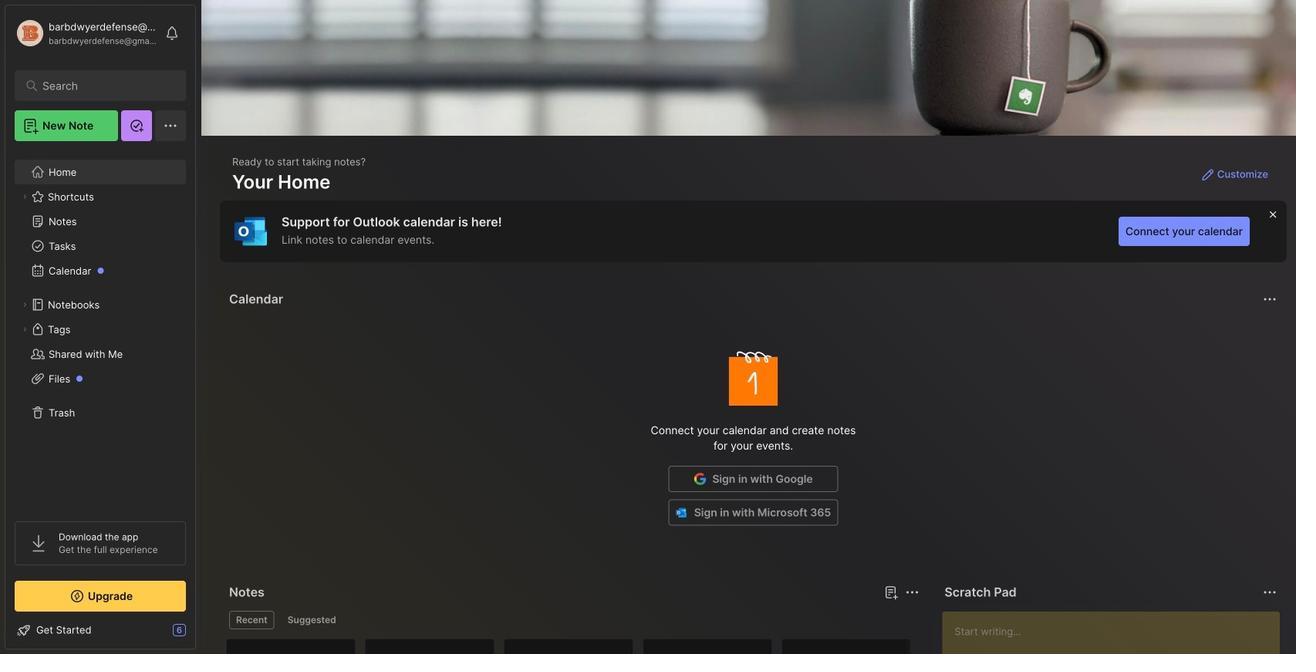 Task type: locate. For each thing, give the bounding box(es) containing it.
None search field
[[42, 76, 166, 95]]

1 horizontal spatial tab
[[281, 611, 343, 630]]

tab list
[[229, 611, 917, 630]]

Search text field
[[42, 79, 166, 93]]

tree inside main element
[[5, 150, 195, 508]]

1 tab from the left
[[229, 611, 275, 630]]

Help and Learning task checklist field
[[5, 618, 195, 643]]

expand notebooks image
[[20, 300, 29, 309]]

row group
[[226, 639, 921, 654]]

click to collapse image
[[195, 626, 206, 644]]

tree
[[5, 150, 195, 508]]

0 horizontal spatial tab
[[229, 611, 275, 630]]

More actions field
[[1259, 289, 1281, 310], [902, 582, 923, 603], [1259, 582, 1281, 603]]

tab
[[229, 611, 275, 630], [281, 611, 343, 630]]



Task type: describe. For each thing, give the bounding box(es) containing it.
Account field
[[15, 18, 157, 49]]

more actions image
[[903, 583, 922, 602]]

none search field inside main element
[[42, 76, 166, 95]]

2 tab from the left
[[281, 611, 343, 630]]

more actions image
[[1261, 290, 1280, 309]]

main element
[[0, 0, 201, 654]]

expand tags image
[[20, 325, 29, 334]]

Start writing… text field
[[955, 612, 1280, 654]]



Task type: vqa. For each thing, say whether or not it's contained in the screenshot.
Add tag icon
no



